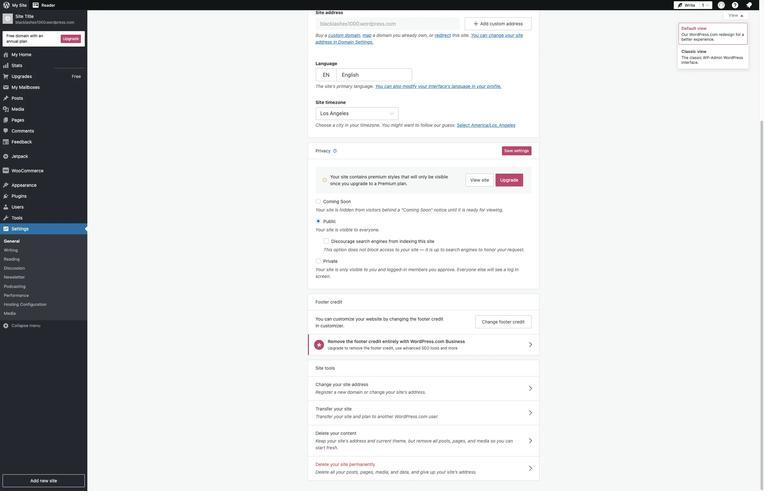 Task type: describe. For each thing, give the bounding box(es) containing it.
"coming
[[402, 207, 420, 213]]

group containing site timezone
[[316, 99, 532, 130]]

0 vertical spatial from
[[355, 207, 365, 213]]

users
[[12, 204, 24, 210]]

profile.
[[488, 84, 502, 89]]

classic view the classic wp-admin wordpress interface.
[[682, 49, 744, 65]]

a inside change your site address register a new domain or change your site's address.
[[334, 390, 337, 395]]

america/los_angeles
[[472, 123, 516, 128]]

domain up the domain
[[345, 32, 360, 38]]

to up "approve." at the bottom right of the page
[[441, 247, 445, 253]]

contains
[[350, 174, 367, 180]]

1 horizontal spatial it
[[459, 207, 461, 213]]

select
[[457, 123, 470, 128]]

indexing
[[400, 239, 417, 244]]

1 vertical spatial engines
[[461, 247, 478, 253]]

users link
[[0, 202, 87, 213]]

site inside the your site is only visible to you and logged-in members you approve. everyone else will see a log in screen.
[[327, 267, 334, 273]]

business
[[446, 339, 465, 345]]

all inside delete your site permanently delete all your posts, pages, media, and data, and give up your site's address.
[[331, 470, 335, 475]]

guess:
[[443, 123, 456, 128]]

block
[[368, 247, 379, 253]]

credit inside remove the footer credit entirely with wordpress.com business upgrade to remove the footer credit, use advanced seo tools and more
[[369, 339, 382, 345]]

classic
[[690, 55, 703, 60]]

1 horizontal spatial the
[[364, 346, 370, 351]]

entirely
[[383, 339, 399, 345]]

in right city at the top
[[345, 123, 349, 128]]

plugins
[[12, 193, 27, 199]]

change footer credit link
[[476, 316, 532, 329]]

podcasting
[[4, 284, 26, 289]]

you can change your site address in domain settings.
[[316, 32, 524, 45]]

site.
[[461, 32, 470, 38]]

my for my home
[[12, 52, 18, 57]]

so
[[491, 439, 496, 444]]

settings.
[[356, 39, 374, 45]]

change inside you can change your site address in domain settings.
[[489, 32, 504, 38]]

upgrade for upgrade link
[[501, 178, 519, 183]]

title
[[25, 14, 34, 19]]

start
[[316, 446, 326, 451]]

a inside your site contains premium styles that will only be visible once you upgrade to a premium plan.
[[375, 181, 377, 187]]

interface's
[[429, 84, 451, 89]]

write link
[[674, 0, 700, 10]]

and inside remove the footer credit entirely with wordpress.com business upgrade to remove the footer credit, use advanced seo tools and more
[[441, 346, 448, 351]]

site's inside delete your site permanently delete all your posts, pages, media, and data, and give up your site's address.
[[448, 470, 458, 475]]

and left current at bottom
[[368, 439, 376, 444]]

with inside free domain with an annual plan
[[30, 33, 38, 38]]

wordpress
[[724, 55, 744, 60]]

a right behind on the top right of the page
[[398, 207, 400, 213]]

media
[[477, 439, 490, 444]]

add new site link
[[3, 475, 85, 488]]

address. inside delete your site permanently delete all your posts, pages, media, and data, and give up your site's address.
[[460, 470, 477, 475]]

group containing your site contains premium styles that will only be visible once you upgrade to a premium plan.
[[316, 167, 532, 282]]

upgrade for upgrade button
[[63, 36, 79, 41]]

and left media
[[468, 439, 476, 444]]

settings link
[[0, 224, 87, 235]]

your for your site is visible to everyone.
[[316, 227, 325, 233]]

advanced
[[403, 346, 421, 351]]

add for add custom address
[[481, 21, 489, 26]]

and inside the your site is only visible to you and logged-in members you approve. everyone else will see a log in screen.
[[378, 267, 386, 273]]

the inside you can customize your website by changing the footer credit in customizer.
[[410, 317, 417, 322]]

address inside change your site address register a new domain or change your site's address.
[[352, 382, 369, 388]]

site's inside change your site address register a new domain or change your site's address.
[[397, 390, 408, 395]]

a right buy on the left top of page
[[325, 32, 327, 38]]

experience.
[[694, 37, 715, 42]]

you left already at the right top of the page
[[393, 32, 401, 38]]

see
[[496, 267, 503, 273]]

my home link
[[0, 49, 87, 60]]

help image
[[732, 1, 740, 9]]

use
[[396, 346, 402, 351]]

remove inside delete your content keep your site's address and current theme, but remove all posts, pages, and media so you can start fresh.
[[417, 439, 432, 444]]

site address
[[316, 10, 344, 15]]

in customizer.
[[316, 324, 345, 329]]

more
[[449, 346, 458, 351]]

annual plan
[[6, 39, 27, 44]]

discussion link
[[0, 264, 87, 273]]

1 vertical spatial media
[[4, 311, 16, 316]]

will inside the your site is only visible to you and logged-in members you approve. everyone else will see a log in screen.
[[488, 267, 494, 273]]

tools
[[12, 215, 23, 221]]

visible inside the your site is only visible to you and logged-in members you approve. everyone else will see a log in screen.
[[350, 267, 363, 273]]

to inside remove the footer credit entirely with wordpress.com business upgrade to remove the footer credit, use advanced seo tools and more
[[345, 346, 349, 351]]

you can customize your website by changing the footer credit in customizer.
[[316, 317, 444, 329]]

2 media link from the top
[[0, 309, 87, 318]]

you inside delete your content keep your site's address and current theme, but remove all posts, pages, and media so you can start fresh.
[[497, 439, 505, 444]]

discourage search engines from indexing this site this option does not block access to your site — it is up to search engines to honor your request.
[[324, 239, 525, 253]]

plan.
[[398, 181, 408, 187]]

view for view
[[729, 13, 739, 18]]

posts
[[12, 95, 23, 101]]

en
[[323, 72, 330, 78]]

the inside classic view the classic wp-admin wordpress interface.
[[682, 55, 689, 60]]

in left members
[[404, 267, 407, 273]]

you inside you can change your site address in domain settings.
[[471, 32, 479, 38]]

footer
[[316, 300, 329, 305]]

site's inside group
[[325, 84, 336, 89]]

posts link
[[0, 93, 87, 104]]

in right language
[[472, 84, 476, 89]]

hosting
[[4, 302, 19, 307]]

styles
[[388, 174, 400, 180]]

to right want
[[416, 123, 420, 128]]

address inside you can change your site address in domain settings.
[[316, 39, 332, 45]]

writing
[[4, 248, 18, 253]]

2 transfer from the top
[[316, 414, 333, 420]]

settings
[[515, 149, 529, 153]]

menu
[[30, 324, 40, 329]]

to inside transfer your site transfer your site and plan to another wordpress.com user.
[[372, 414, 377, 420]]

wordpress.com inside default view our wordpress.com redesign for a better experience.
[[690, 32, 719, 37]]

—
[[420, 247, 425, 253]]

address. inside change your site address register a new domain or change your site's address.
[[409, 390, 427, 395]]

my home
[[12, 52, 31, 57]]

delete for delete your site permanently delete all your posts, pages, media, and data, and give up your site's address.
[[316, 462, 329, 468]]

site's inside delete your content keep your site's address and current theme, but remove all posts, pages, and media so you can start fresh.
[[338, 439, 349, 444]]

credit,
[[383, 346, 395, 351]]

1 vertical spatial for
[[480, 207, 486, 213]]

can inside you can customize your website by changing the footer credit in customizer.
[[325, 317, 332, 322]]

redirect
[[435, 32, 451, 38]]

to inside the your site is only visible to you and logged-in members you approve. everyone else will see a log in screen.
[[364, 267, 368, 273]]

changing
[[390, 317, 409, 322]]

free domain with an annual plan
[[6, 33, 43, 44]]

redirect link
[[435, 32, 451, 38]]

write
[[685, 3, 696, 8]]

woocommerce
[[12, 168, 44, 173]]

0 horizontal spatial the
[[346, 339, 354, 345]]

premium
[[369, 174, 387, 180]]

settings
[[12, 226, 29, 232]]

to right access at the bottom
[[396, 247, 400, 253]]

change inside change your site address register a new domain or change your site's address.
[[370, 390, 385, 395]]

better
[[682, 37, 693, 42]]

once
[[331, 181, 341, 187]]

hidden
[[340, 207, 354, 213]]

is left ready at the right top of page
[[462, 207, 466, 213]]

your for your site is hidden from visitors behind a "coming soon" notice until it is ready for viewing.
[[316, 207, 325, 213]]

site for site tools
[[316, 366, 324, 371]]

woocommerce link
[[0, 165, 87, 176]]

pages
[[12, 117, 24, 123]]

your for your site is only visible to you and logged-in members you approve. everyone else will see a log in screen.
[[316, 267, 325, 273]]

it inside 'discourage search engines from indexing this site this option does not block access to your site — it is up to search engines to honor your request.'
[[426, 247, 429, 253]]

with inside remove the footer credit entirely with wordpress.com business upgrade to remove the footer credit, use advanced seo tools and more
[[400, 339, 410, 345]]

a right map
[[373, 32, 376, 38]]

or inside change your site address register a new domain or change your site's address.
[[364, 390, 369, 395]]

wordpress.com inside remove the footer credit entirely with wordpress.com business upgrade to remove the footer credit, use advanced seo tools and more
[[411, 339, 445, 345]]

notice
[[434, 207, 447, 213]]

from inside 'discourage search engines from indexing this site this option does not block access to your site — it is up to search engines to honor your request.'
[[389, 239, 399, 244]]

can left "also"
[[385, 84, 392, 89]]

media,
[[376, 470, 390, 475]]

your site is only visible to you and logged-in members you approve. everyone else will see a log in screen.
[[316, 267, 519, 280]]

0 vertical spatial media
[[12, 106, 24, 112]]

site tools
[[316, 366, 335, 371]]

view for default view
[[698, 26, 707, 31]]

will inside your site contains premium styles that will only be visible once you upgrade to a premium plan.
[[411, 174, 418, 180]]

1 horizontal spatial or
[[430, 32, 434, 38]]

request.
[[508, 247, 525, 253]]

upgrade button
[[61, 35, 81, 43]]

timezone.
[[361, 123, 381, 128]]

view site
[[471, 178, 490, 183]]

is for your site is visible to everyone.
[[335, 227, 339, 233]]

you left "might"
[[382, 123, 390, 128]]

0 vertical spatial this
[[453, 32, 460, 38]]

content
[[341, 431, 357, 437]]

site for site address
[[316, 10, 325, 15]]

and inside transfer your site transfer your site and plan to another wordpress.com user.
[[353, 414, 361, 420]]

new inside change your site address register a new domain or change your site's address.
[[338, 390, 346, 395]]

tools inside remove the footer credit entirely with wordpress.com business upgrade to remove the footer credit, use advanced seo tools and more
[[431, 346, 440, 351]]

option
[[334, 247, 347, 253]]

comments
[[12, 128, 34, 134]]

collapse menu link
[[0, 321, 87, 332]]

wordpress.com inside transfer your site transfer your site and plan to another wordpress.com user.
[[395, 414, 428, 420]]

upgrades
[[12, 73, 32, 79]]

manage your notifications image
[[746, 1, 754, 9]]

change for change footer credit
[[482, 320, 498, 325]]

site inside you can change your site address in domain settings.
[[516, 32, 524, 38]]

you can change your site address in domain settings. link
[[316, 32, 524, 45]]

current
[[377, 439, 392, 444]]

upgrade inside remove the footer credit entirely with wordpress.com business upgrade to remove the footer credit, use advanced seo tools and more
[[328, 346, 344, 351]]

posts, inside delete your content keep your site's address and current theme, but remove all posts, pages, and media so you can start fresh.
[[439, 439, 452, 444]]

plugins link
[[0, 191, 87, 202]]

site inside delete your site permanently delete all your posts, pages, media, and data, and give up your site's address.
[[341, 462, 348, 468]]



Task type: locate. For each thing, give the bounding box(es) containing it.
2 img image from the top
[[3, 168, 9, 174]]

1 vertical spatial my
[[12, 52, 18, 57]]

change up transfer your site transfer your site and plan to another wordpress.com user.
[[370, 390, 385, 395]]

seo
[[422, 346, 430, 351]]

only inside the your site is only visible to you and logged-in members you approve. everyone else will see a log in screen.
[[340, 267, 349, 273]]

img image inside jetpack link
[[3, 153, 9, 160]]

you down block
[[370, 267, 377, 273]]

you right site.
[[471, 32, 479, 38]]

0 horizontal spatial for
[[480, 207, 486, 213]]

default view our wordpress.com redesign for a better experience.
[[682, 26, 745, 42]]

wordpress.com
[[690, 32, 719, 37], [411, 339, 445, 345], [395, 414, 428, 420]]

site's up transfer your site transfer your site and plan to another wordpress.com user.
[[397, 390, 408, 395]]

0 vertical spatial add
[[481, 21, 489, 26]]

will left see
[[488, 267, 494, 273]]

1 vertical spatial all
[[331, 470, 335, 475]]

my for my site
[[12, 3, 18, 8]]

1 vertical spatial visible
[[340, 227, 353, 233]]

0 vertical spatial pages,
[[453, 439, 467, 444]]

group containing site address
[[308, 1, 540, 52]]

only
[[419, 174, 428, 180], [340, 267, 349, 273]]

view inside default view our wordpress.com redesign for a better experience.
[[698, 26, 707, 31]]

domain
[[345, 32, 360, 38], [377, 32, 392, 38], [16, 33, 29, 38], [348, 390, 363, 395]]

1 vertical spatial img image
[[3, 168, 9, 174]]

free
[[6, 33, 14, 38], [72, 73, 81, 79]]

0 vertical spatial engines
[[372, 239, 388, 244]]

1 vertical spatial new
[[40, 479, 48, 484]]

from up access at the bottom
[[389, 239, 399, 244]]

transfer your site transfer your site and plan to another wordpress.com user.
[[316, 407, 439, 420]]

buy a custom domain , map a domain you already own, or redirect this site.
[[316, 32, 470, 38]]

0 horizontal spatial free
[[6, 33, 14, 38]]

0 horizontal spatial all
[[331, 470, 335, 475]]

footer
[[418, 317, 431, 322], [500, 320, 512, 325], [355, 339, 368, 345], [371, 346, 382, 351]]

1 vertical spatial free
[[72, 73, 81, 79]]

1 horizontal spatial all
[[433, 439, 438, 444]]

0 horizontal spatial upgrade
[[63, 36, 79, 41]]

upgrade inside button
[[63, 36, 79, 41]]

you right "so"
[[497, 439, 505, 444]]

0 vertical spatial search
[[356, 239, 370, 244]]

your inside you can customize your website by changing the footer credit in customizer.
[[356, 317, 365, 322]]

or up transfer your site transfer your site and plan to another wordpress.com user.
[[364, 390, 369, 395]]

reading
[[4, 257, 20, 262]]

1 horizontal spatial new
[[338, 390, 346, 395]]

1 vertical spatial tools
[[325, 366, 335, 371]]

feedback
[[12, 139, 32, 145]]

appearance link
[[0, 180, 87, 191]]

add inside group
[[481, 21, 489, 26]]

1 vertical spatial change
[[370, 390, 385, 395]]

media link up collapse menu link
[[0, 309, 87, 318]]

free inside free domain with an annual plan
[[6, 33, 14, 38]]

my left reader link
[[12, 3, 18, 8]]

img image for jetpack
[[3, 153, 9, 160]]

footer inside you can customize your website by changing the footer credit in customizer.
[[418, 317, 431, 322]]

1 vertical spatial view
[[471, 178, 481, 183]]

all
[[433, 439, 438, 444], [331, 470, 335, 475]]

2 vertical spatial my
[[12, 84, 18, 90]]

own,
[[419, 32, 428, 38]]

general link
[[0, 237, 87, 246]]

appearance
[[12, 182, 37, 188]]

domain up "plan"
[[348, 390, 363, 395]]

remove down customize
[[350, 346, 363, 351]]

site left title
[[15, 14, 23, 19]]

Site address text field
[[316, 17, 460, 30]]

everyone.
[[360, 227, 380, 233]]

to down 'remove'
[[345, 346, 349, 351]]

1 img image from the top
[[3, 153, 9, 160]]

members
[[409, 267, 428, 273]]

remove
[[328, 339, 345, 345]]

custom
[[490, 21, 506, 26], [329, 32, 344, 38]]

site's down en
[[325, 84, 336, 89]]

0 vertical spatial or
[[430, 32, 434, 38]]

plan
[[362, 414, 371, 420]]

free for free domain with an annual plan
[[6, 33, 14, 38]]

ready
[[467, 207, 479, 213]]

search up "approve." at the bottom right of the page
[[446, 247, 460, 253]]

newsletter
[[4, 275, 25, 280]]

your inside you can change your site address in domain settings.
[[506, 32, 515, 38]]

0 vertical spatial posts,
[[439, 439, 452, 444]]

tools right seo
[[431, 346, 440, 351]]

for
[[737, 32, 742, 37], [480, 207, 486, 213]]

site inside site title blacklashes1000.wordpress.com
[[15, 14, 23, 19]]

my for my mailboxes
[[12, 84, 18, 90]]

add new site
[[30, 479, 57, 484]]

a right redesign
[[743, 32, 745, 37]]

0 horizontal spatial pages,
[[361, 470, 375, 475]]

view for view site
[[471, 178, 481, 183]]

or right "own," in the right top of the page
[[430, 32, 434, 38]]

1 horizontal spatial view
[[729, 13, 739, 18]]

delete your site permanently delete all your posts, pages, media, and data, and give up your site's address.
[[316, 462, 477, 475]]

1 horizontal spatial engines
[[461, 247, 478, 253]]

for right ready at the right top of page
[[480, 207, 486, 213]]

1 vertical spatial the
[[316, 84, 324, 89]]

this inside 'discourage search engines from indexing this site this option does not block access to your site — it is up to search engines to honor your request.'
[[419, 239, 426, 244]]

else
[[478, 267, 486, 273]]

city
[[337, 123, 344, 128]]

already
[[402, 32, 417, 38]]

soon"
[[421, 207, 433, 213]]

with up "use"
[[400, 339, 410, 345]]

my left home
[[12, 52, 18, 57]]

1 horizontal spatial this
[[453, 32, 460, 38]]

an
[[39, 33, 43, 38]]

group
[[308, 1, 540, 52], [316, 60, 532, 91], [316, 99, 532, 130], [316, 167, 532, 282]]

you right the once
[[342, 181, 349, 187]]

visible inside your site contains premium styles that will only be visible once you upgrade to a premium plan.
[[435, 174, 448, 180]]

a left city at the top
[[333, 123, 335, 128]]

general
[[4, 239, 20, 244]]

1 horizontal spatial from
[[389, 239, 399, 244]]

2 vertical spatial the
[[364, 346, 370, 351]]

approve.
[[438, 267, 456, 273]]

domain down site address text field in the top of the page
[[377, 32, 392, 38]]

your
[[506, 32, 515, 38], [419, 84, 428, 89], [477, 84, 486, 89], [350, 123, 359, 128], [401, 247, 410, 253], [498, 247, 507, 253], [356, 317, 365, 322], [333, 382, 342, 388], [386, 390, 396, 395], [334, 407, 343, 412], [334, 414, 343, 420], [331, 431, 340, 437], [328, 439, 337, 444], [331, 462, 340, 468], [336, 470, 346, 475], [437, 470, 446, 475]]

is down private
[[335, 267, 339, 273]]

change for change your site address register a new domain or change your site's address.
[[316, 382, 332, 388]]

up inside 'discourage search engines from indexing this site this option does not block access to your site — it is up to search engines to honor your request.'
[[434, 247, 440, 253]]

0 horizontal spatial new
[[40, 479, 48, 484]]

0 vertical spatial only
[[419, 174, 428, 180]]

1 horizontal spatial add
[[481, 21, 489, 26]]

by
[[384, 317, 389, 322]]

a down premium
[[375, 181, 377, 187]]

0 vertical spatial the
[[410, 317, 417, 322]]

up right give
[[431, 470, 436, 475]]

address
[[326, 10, 344, 15], [507, 21, 523, 26], [316, 39, 332, 45], [352, 382, 369, 388], [350, 439, 367, 444]]

1 horizontal spatial free
[[72, 73, 81, 79]]

only left be
[[419, 174, 428, 180]]

is down coming soon
[[335, 207, 339, 213]]

2 horizontal spatial upgrade
[[501, 178, 519, 183]]

domain inside change your site address register a new domain or change your site's address.
[[348, 390, 363, 395]]

1 delete from the top
[[316, 431, 329, 437]]

0 vertical spatial for
[[737, 32, 742, 37]]

2 vertical spatial wordpress.com
[[395, 414, 428, 420]]

1 vertical spatial add
[[30, 479, 39, 484]]

0 vertical spatial will
[[411, 174, 418, 180]]

is down public
[[335, 227, 339, 233]]

discourage
[[332, 239, 355, 244]]

add for add new site
[[30, 479, 39, 484]]

a right register
[[334, 390, 337, 395]]

to inside your site contains premium styles that will only be visible once you upgrade to a premium plan.
[[369, 181, 373, 187]]

0 vertical spatial media link
[[0, 104, 87, 115]]

1 horizontal spatial search
[[446, 247, 460, 253]]

posts, inside delete your site permanently delete all your posts, pages, media, and data, and give up your site's address.
[[347, 470, 360, 475]]

3 delete from the top
[[316, 470, 329, 475]]

modify
[[403, 84, 417, 89]]

a left log on the bottom of page
[[504, 267, 507, 273]]

interface.
[[682, 60, 700, 65]]

site inside change your site address register a new domain or change your site's address.
[[343, 382, 351, 388]]

can
[[480, 32, 488, 38], [385, 84, 392, 89], [325, 317, 332, 322], [506, 439, 513, 444]]

2 vertical spatial upgrade
[[328, 346, 344, 351]]

you right language.
[[376, 84, 384, 89]]

0 vertical spatial transfer
[[316, 407, 333, 412]]

this
[[324, 247, 333, 253]]

credit inside you can customize your website by changing the footer credit in customizer.
[[432, 317, 444, 322]]

the site's primary language. you can also modify your interface's language in your profile.
[[316, 84, 502, 89]]

1 horizontal spatial will
[[488, 267, 494, 273]]

site's down "content"
[[338, 439, 349, 444]]

map
[[363, 32, 372, 38]]

wordpress.com up seo
[[411, 339, 445, 345]]

also
[[393, 84, 402, 89]]

it right — on the bottom
[[426, 247, 429, 253]]

0 horizontal spatial from
[[355, 207, 365, 213]]

remove inside remove the footer credit entirely with wordpress.com business upgrade to remove the footer credit, use advanced seo tools and more
[[350, 346, 363, 351]]

change down add custom address link
[[489, 32, 504, 38]]

all right but
[[433, 439, 438, 444]]

0 horizontal spatial engines
[[372, 239, 388, 244]]

you
[[471, 32, 479, 38], [376, 84, 384, 89], [382, 123, 390, 128], [316, 317, 324, 322]]

delete inside delete your content keep your site's address and current theme, but remove all posts, pages, and media so you can start fresh.
[[316, 431, 329, 437]]

behind
[[382, 207, 397, 213]]

permanently
[[350, 462, 376, 468]]

site up title
[[19, 3, 27, 8]]

change inside change your site address register a new domain or change your site's address.
[[316, 382, 332, 388]]

open image
[[741, 14, 744, 17]]

stats
[[12, 63, 22, 68]]

1 horizontal spatial for
[[737, 32, 742, 37]]

none checkbox inside group
[[324, 239, 329, 244]]

site for site timezone
[[316, 100, 325, 105]]

1 vertical spatial from
[[389, 239, 399, 244]]

up inside delete your site permanently delete all your posts, pages, media, and data, and give up your site's address.
[[431, 470, 436, 475]]

timezone
[[326, 100, 346, 105]]

tools up register
[[325, 366, 335, 371]]

private
[[324, 259, 338, 264]]

1 horizontal spatial remove
[[417, 439, 432, 444]]

visible right be
[[435, 174, 448, 180]]

2 vertical spatial delete
[[316, 470, 329, 475]]

0 horizontal spatial custom
[[329, 32, 344, 38]]

view up ready at the right top of page
[[471, 178, 481, 183]]

all inside delete your content keep your site's address and current theme, but remove all posts, pages, and media so you can start fresh.
[[433, 439, 438, 444]]

you inside you can customize your website by changing the footer credit in customizer.
[[316, 317, 324, 322]]

0 vertical spatial tools
[[431, 346, 440, 351]]

1 vertical spatial remove
[[417, 439, 432, 444]]

domain up annual plan
[[16, 33, 29, 38]]

is right — on the bottom
[[430, 247, 433, 253]]

in inside you can change your site address in domain settings.
[[334, 39, 337, 45]]

1 media link from the top
[[0, 104, 87, 115]]

wordpress.com down default
[[690, 32, 719, 37]]

2 vertical spatial visible
[[350, 267, 363, 273]]

my site link
[[0, 0, 29, 10]]

and left give
[[412, 470, 419, 475]]

wp-
[[704, 55, 712, 60]]

view for classic view
[[698, 49, 707, 54]]

the left credit,
[[364, 346, 370, 351]]

view up wp-
[[698, 49, 707, 54]]

img image
[[3, 153, 9, 160], [3, 168, 9, 174]]

0 vertical spatial up
[[434, 247, 440, 253]]

podcasting link
[[0, 282, 87, 291]]

img image inside woocommerce link
[[3, 168, 9, 174]]

0 horizontal spatial this
[[419, 239, 426, 244]]

new inside add new site 'link'
[[40, 479, 48, 484]]

you inside your site contains premium styles that will only be visible once you upgrade to a premium plan.
[[342, 181, 349, 187]]

0 vertical spatial free
[[6, 33, 14, 38]]

0 horizontal spatial only
[[340, 267, 349, 273]]

1 vertical spatial posts,
[[347, 470, 360, 475]]

add inside 'link'
[[30, 479, 39, 484]]

my profile image
[[719, 2, 726, 9]]

this left site.
[[453, 32, 460, 38]]

0 horizontal spatial or
[[364, 390, 369, 395]]

1 horizontal spatial custom
[[490, 21, 506, 26]]

for right redesign
[[737, 32, 742, 37]]

visible down does in the bottom left of the page
[[350, 267, 363, 273]]

0 horizontal spatial tools
[[325, 366, 335, 371]]

is inside 'discourage search engines from indexing this site this option does not block access to your site — it is up to search engines to honor your request.'
[[430, 247, 433, 253]]

remove
[[350, 346, 363, 351], [417, 439, 432, 444]]

0 horizontal spatial address.
[[409, 390, 427, 395]]

engines up the everyone
[[461, 247, 478, 253]]

1 vertical spatial wordpress.com
[[411, 339, 445, 345]]

you up in customizer. at the bottom of the page
[[316, 317, 324, 322]]

0 horizontal spatial remove
[[350, 346, 363, 351]]

None radio
[[316, 199, 321, 204], [316, 219, 321, 224], [316, 259, 321, 264], [316, 199, 321, 204], [316, 219, 321, 224], [316, 259, 321, 264]]

free for free
[[72, 73, 81, 79]]

domain inside free domain with an annual plan
[[16, 33, 29, 38]]

can inside you can change your site address in domain settings.
[[480, 32, 488, 38]]

0 horizontal spatial it
[[426, 247, 429, 253]]

to right "plan"
[[372, 414, 377, 420]]

access
[[380, 247, 394, 253]]

for inside default view our wordpress.com redesign for a better experience.
[[737, 32, 742, 37]]

1 vertical spatial it
[[426, 247, 429, 253]]

0 horizontal spatial the
[[316, 84, 324, 89]]

0 vertical spatial custom
[[490, 21, 506, 26]]

language.
[[354, 84, 374, 89]]

website
[[366, 317, 382, 322]]

1 horizontal spatial upgrade
[[328, 346, 344, 351]]

a inside the your site is only visible to you and logged-in members you approve. everyone else will see a log in screen.
[[504, 267, 507, 273]]

1 vertical spatial media link
[[0, 309, 87, 318]]

0 vertical spatial new
[[338, 390, 346, 395]]

address.
[[409, 390, 427, 395], [460, 470, 477, 475]]

group containing en
[[316, 60, 532, 91]]

1 horizontal spatial the
[[682, 55, 689, 60]]

1 vertical spatial custom
[[329, 32, 344, 38]]

map link
[[363, 32, 372, 38]]

reading link
[[0, 255, 87, 264]]

1 vertical spatial delete
[[316, 462, 329, 468]]

your inside the your site is only visible to you and logged-in members you approve. everyone else will see a log in screen.
[[316, 267, 325, 273]]

blacklashes1000.wordpress.com
[[15, 20, 74, 25]]

1 horizontal spatial change
[[489, 32, 504, 38]]

upgrade down save
[[501, 178, 519, 183]]

highest hourly views 0 image
[[54, 64, 85, 68]]

0 vertical spatial remove
[[350, 346, 363, 351]]

site inside view site link
[[482, 178, 490, 183]]

pages, inside delete your site permanently delete all your posts, pages, media, and data, and give up your site's address.
[[361, 470, 375, 475]]

it right until
[[459, 207, 461, 213]]

my up posts
[[12, 84, 18, 90]]

and left more at bottom
[[441, 346, 448, 351]]

main content
[[308, 0, 750, 481]]

1 button
[[700, 1, 713, 9]]

free up annual plan
[[6, 33, 14, 38]]

to left honor
[[479, 247, 483, 253]]

a inside default view our wordpress.com redesign for a better experience.
[[743, 32, 745, 37]]

media up pages
[[12, 106, 24, 112]]

view left open image
[[729, 13, 739, 18]]

upgrade down 'remove'
[[328, 346, 344, 351]]

upgrade link
[[496, 174, 524, 187]]

media link down my mailboxes link
[[0, 104, 87, 115]]

delete
[[316, 431, 329, 437], [316, 462, 329, 468], [316, 470, 329, 475]]

address inside delete your content keep your site's address and current theme, but remove all posts, pages, and media so you can start fresh.
[[350, 439, 367, 444]]

will right that
[[411, 174, 418, 180]]

change footer credit
[[482, 320, 525, 325]]

might
[[391, 123, 403, 128]]

remove right but
[[417, 439, 432, 444]]

1 horizontal spatial pages,
[[453, 439, 467, 444]]

1 vertical spatial upgrade
[[501, 178, 519, 183]]

new
[[338, 390, 346, 395], [40, 479, 48, 484]]

0 vertical spatial img image
[[3, 153, 9, 160]]

configuration
[[20, 302, 47, 307]]

0 vertical spatial all
[[433, 439, 438, 444]]

1 horizontal spatial address.
[[460, 470, 477, 475]]

1 vertical spatial with
[[400, 339, 410, 345]]

1 vertical spatial pages,
[[361, 470, 375, 475]]

upgrade
[[63, 36, 79, 41], [501, 178, 519, 183], [328, 346, 344, 351]]

pages, inside delete your content keep your site's address and current theme, but remove all posts, pages, and media so you can start fresh.
[[453, 439, 467, 444]]

add
[[481, 21, 489, 26], [30, 479, 39, 484]]

customize
[[334, 317, 355, 322]]

2 delete from the top
[[316, 462, 329, 468]]

site inside add new site 'link'
[[50, 479, 57, 484]]

site left timezone in the left top of the page
[[316, 100, 325, 105]]

0 horizontal spatial posts,
[[347, 470, 360, 475]]

main content containing en
[[308, 0, 750, 481]]

0 horizontal spatial will
[[411, 174, 418, 180]]

domain
[[339, 39, 354, 45]]

0 horizontal spatial add
[[30, 479, 39, 484]]

delete for delete your content keep your site's address and current theme, but remove all posts, pages, and media so you can start fresh.
[[316, 431, 329, 437]]

1 horizontal spatial posts,
[[439, 439, 452, 444]]

0 vertical spatial view
[[729, 13, 739, 18]]

but
[[409, 439, 416, 444]]

is inside the your site is only visible to you and logged-in members you approve. everyone else will see a log in screen.
[[335, 267, 339, 273]]

change
[[489, 32, 504, 38], [370, 390, 385, 395]]

pages, left media
[[453, 439, 467, 444]]

1 transfer from the top
[[316, 407, 333, 412]]

1 vertical spatial only
[[340, 267, 349, 273]]

your down public
[[316, 227, 325, 233]]

0 horizontal spatial change
[[370, 390, 385, 395]]

be
[[429, 174, 434, 180]]

stats link
[[0, 60, 87, 71]]

is for your site is hidden from visitors behind a "coming soon" notice until it is ready for viewing.
[[335, 207, 339, 213]]

change
[[482, 320, 498, 325], [316, 382, 332, 388]]

until
[[448, 207, 457, 213]]

and left data, on the right bottom of page
[[391, 470, 399, 475]]

is for your site is only visible to you and logged-in members you approve. everyone else will see a log in screen.
[[335, 267, 339, 273]]

search up not
[[356, 239, 370, 244]]

from right hidden
[[355, 207, 365, 213]]

0 vertical spatial delete
[[316, 431, 329, 437]]

the right 'remove'
[[346, 339, 354, 345]]

upgrade
[[351, 181, 368, 187]]

with left an
[[30, 33, 38, 38]]

the right changing
[[410, 317, 417, 322]]

your
[[331, 174, 340, 180], [316, 207, 325, 213], [316, 227, 325, 233], [316, 267, 325, 273]]

only inside your site contains premium styles that will only be visible once you upgrade to a premium plan.
[[419, 174, 428, 180]]

0 vertical spatial my
[[12, 3, 18, 8]]

0 vertical spatial change
[[482, 320, 498, 325]]

this up — on the bottom
[[419, 239, 426, 244]]

media link
[[0, 104, 87, 115], [0, 309, 87, 318]]

pages, down permanently
[[361, 470, 375, 475]]

only down option
[[340, 267, 349, 273]]

your up "screen."
[[316, 267, 325, 273]]

view inside button
[[729, 13, 739, 18]]

your for your site contains premium styles that will only be visible once you upgrade to a premium plan.
[[331, 174, 340, 180]]

classic
[[682, 49, 697, 54]]

in
[[334, 39, 337, 45], [472, 84, 476, 89], [345, 123, 349, 128], [404, 267, 407, 273], [515, 267, 519, 273]]

1 vertical spatial search
[[446, 247, 460, 253]]

None checkbox
[[324, 239, 329, 244]]

will
[[411, 174, 418, 180], [488, 267, 494, 273]]

you left "approve." at the bottom right of the page
[[429, 267, 437, 273]]

the down en
[[316, 84, 324, 89]]

can down add custom address link
[[480, 32, 488, 38]]

to left everyone.
[[354, 227, 358, 233]]

visitors
[[366, 207, 381, 213]]

img image for woocommerce
[[3, 168, 9, 174]]

can inside delete your content keep your site's address and current theme, but remove all posts, pages, and media so you can start fresh.
[[506, 439, 513, 444]]

your inside your site contains premium styles that will only be visible once you upgrade to a premium plan.
[[331, 174, 340, 180]]

site inside your site contains premium styles that will only be visible once you upgrade to a premium plan.
[[341, 174, 349, 180]]

in right log on the bottom of page
[[515, 267, 519, 273]]

view inside classic view the classic wp-admin wordpress interface.
[[698, 49, 707, 54]]

can up in customizer. at the bottom of the page
[[325, 317, 332, 322]]



Task type: vqa. For each thing, say whether or not it's contained in the screenshot.


